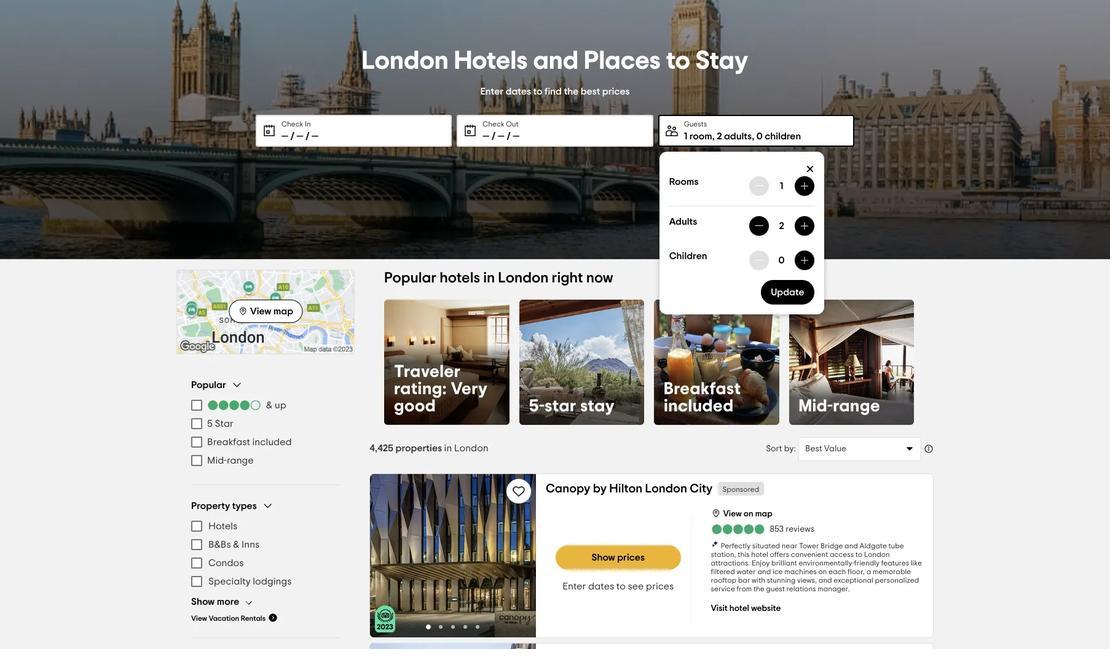 Task type: locate. For each thing, give the bounding box(es) containing it.
menu containing hotels
[[191, 518, 340, 591]]

0 vertical spatial breakfast included
[[664, 381, 741, 415]]

bridge
[[821, 542, 843, 550]]

1 horizontal spatial 0
[[779, 255, 785, 265]]

1 vertical spatial included
[[252, 438, 292, 447]]

enter dates to see prices
[[562, 582, 674, 592]]

access
[[830, 551, 854, 558]]

0 horizontal spatial mid-
[[207, 456, 227, 466]]

0 horizontal spatial popular
[[191, 380, 226, 390]]

mid- up best
[[799, 398, 833, 415]]

group containing property types
[[191, 500, 340, 623]]

0 vertical spatial popular
[[384, 271, 436, 286]]

update
[[771, 287, 804, 297]]

stunning
[[767, 577, 796, 584]]

on down environmentally-
[[818, 568, 827, 576]]

2 right the room
[[717, 131, 722, 141]]

0 horizontal spatial 0
[[756, 131, 763, 141]]

0 vertical spatial the
[[564, 86, 579, 96]]

1 vertical spatial on
[[818, 568, 827, 576]]

1 horizontal spatial hotel
[[751, 551, 768, 558]]

show up enter dates to see prices
[[592, 553, 615, 563]]

1 horizontal spatial set child count to one less image
[[799, 255, 809, 265]]

up
[[275, 401, 286, 411]]

range
[[833, 398, 880, 415], [227, 456, 254, 466]]

to left the see
[[616, 582, 626, 592]]

1 horizontal spatial included
[[664, 398, 734, 415]]

breakfast included link
[[654, 300, 779, 425]]

1 vertical spatial enter
[[562, 582, 586, 592]]

show for show prices
[[592, 553, 615, 563]]

save to a trip image
[[511, 484, 526, 499]]

check inside check in — / — / —
[[282, 120, 303, 128]]

condos
[[208, 559, 244, 569]]

check out — / — / —
[[483, 120, 520, 141]]

0 horizontal spatial check
[[282, 120, 303, 128]]

in
[[483, 271, 495, 286], [444, 443, 452, 453]]

find
[[545, 86, 562, 96]]

group
[[191, 379, 340, 470], [191, 500, 340, 623]]

1 vertical spatial 0
[[779, 255, 785, 265]]

more
[[217, 597, 239, 607]]

check
[[282, 120, 303, 128], [483, 120, 504, 128]]

× button
[[806, 161, 814, 179]]

1 right set room count to one less icon
[[780, 181, 783, 191]]

5.0 of 5 bubbles. 853 reviews element
[[711, 523, 815, 536]]

0 vertical spatial mid-
[[799, 398, 833, 415]]

situated
[[752, 542, 780, 550]]

show inside show more dropdown button
[[191, 597, 215, 607]]

enter up check out — / — / —
[[480, 86, 503, 96]]

view
[[250, 306, 271, 316], [723, 510, 742, 518], [191, 615, 207, 623]]

in
[[305, 120, 311, 128]]

853 reviews
[[770, 526, 815, 534]]

1 vertical spatial group
[[191, 500, 340, 623]]

0 vertical spatial map
[[273, 306, 293, 316]]

included inside menu
[[252, 438, 292, 447]]

1 horizontal spatial dates
[[588, 582, 614, 592]]

1 horizontal spatial 2
[[779, 221, 784, 231]]

1 vertical spatial 1
[[780, 181, 783, 191]]

0 vertical spatial in
[[483, 271, 495, 286]]

1 vertical spatial hotels
[[208, 522, 237, 532]]

1 set child count to one less image from the left
[[754, 255, 764, 265]]

1 horizontal spatial enter
[[562, 582, 586, 592]]

hotels
[[454, 48, 528, 73], [208, 522, 237, 532]]

1 / from the left
[[290, 131, 294, 141]]

1 vertical spatial view
[[723, 510, 742, 518]]

0 horizontal spatial hotel
[[729, 605, 749, 613]]

1 vertical spatial range
[[227, 456, 254, 466]]

machines
[[784, 568, 817, 576]]

check inside check out — / — / —
[[483, 120, 504, 128]]

0 vertical spatial dates
[[506, 86, 531, 96]]

specialty lodgings
[[208, 577, 292, 587]]

near
[[782, 542, 797, 550]]

1 check from the left
[[282, 120, 303, 128]]

0 vertical spatial &
[[266, 401, 272, 411]]

1 horizontal spatial in
[[483, 271, 495, 286]]

5
[[207, 419, 213, 429]]

1 vertical spatial prices
[[617, 553, 645, 563]]

2 horizontal spatial view
[[723, 510, 742, 518]]

0 horizontal spatial breakfast
[[207, 438, 250, 447]]

set adult count to one more image
[[799, 221, 809, 231]]

view inside button
[[250, 306, 271, 316]]

0 vertical spatial 2
[[717, 131, 722, 141]]

0 horizontal spatial 1
[[684, 131, 687, 141]]

1 vertical spatial map
[[755, 510, 773, 518]]

set child count to one less image down set adult count to one more icon
[[799, 255, 809, 265]]

dates up out
[[506, 86, 531, 96]]

0 vertical spatial hotels
[[454, 48, 528, 73]]

royal london house by montcalm image
[[370, 644, 536, 650]]

with
[[752, 577, 765, 584]]

1 horizontal spatial check
[[483, 120, 504, 128]]

1 left the room
[[684, 131, 687, 141]]

2 vertical spatial view
[[191, 615, 207, 623]]

water
[[737, 568, 756, 576]]

0 vertical spatial on
[[744, 510, 753, 518]]

properties
[[396, 443, 442, 453]]

london inside canopy by hilton london city link
[[645, 483, 687, 495]]

1 horizontal spatial show
[[592, 553, 615, 563]]

prices up the see
[[617, 553, 645, 563]]

view inside button
[[723, 510, 742, 518]]

show inside show prices button
[[592, 553, 615, 563]]

1 horizontal spatial map
[[755, 510, 773, 518]]

0 vertical spatial view
[[250, 306, 271, 316]]

0 inside guests 1 room , 2 adults , 0 children
[[756, 131, 763, 141]]

view map
[[250, 306, 293, 316]]

stay
[[696, 48, 748, 73]]

canopy
[[546, 483, 590, 495]]

enter
[[480, 86, 503, 96], [562, 582, 586, 592]]

best value button
[[798, 437, 921, 461]]

4 / from the left
[[507, 131, 511, 141]]

2
[[717, 131, 722, 141], [779, 221, 784, 231]]

1 vertical spatial hotel
[[729, 605, 749, 613]]

& left inns
[[233, 540, 239, 550]]

1 vertical spatial the
[[754, 585, 764, 593]]

0 vertical spatial included
[[664, 398, 734, 415]]

guests 1 room , 2 adults , 0 children
[[684, 120, 801, 141]]

included inside breakfast included
[[664, 398, 734, 415]]

1 horizontal spatial the
[[754, 585, 764, 593]]

carousel of images figure
[[370, 474, 536, 638]]

0 vertical spatial prices
[[602, 86, 630, 96]]

london
[[362, 48, 449, 73], [498, 271, 549, 286], [454, 443, 489, 453], [645, 483, 687, 495], [864, 551, 890, 558]]

1 horizontal spatial ,
[[752, 131, 754, 141]]

b&bs & inns
[[208, 540, 260, 550]]

enter down show prices button
[[562, 582, 586, 592]]

children
[[669, 251, 707, 261]]

prices
[[602, 86, 630, 96], [617, 553, 645, 563], [646, 582, 674, 592]]

best
[[805, 445, 822, 453]]

rentals
[[241, 615, 266, 623]]

3 / from the left
[[492, 131, 496, 141]]

2 menu from the top
[[191, 518, 340, 591]]

london for canopy by hilton london city
[[645, 483, 687, 495]]

check for check in — / — / —
[[282, 120, 303, 128]]

0 vertical spatial enter
[[480, 86, 503, 96]]

rooms
[[669, 177, 699, 187]]

mid- down 5 star
[[207, 456, 227, 466]]

prices right the see
[[646, 582, 674, 592]]

on
[[744, 510, 753, 518], [818, 568, 827, 576]]

the right find
[[564, 86, 579, 96]]

to up friendly
[[855, 551, 862, 558]]

1 horizontal spatial popular
[[384, 271, 436, 286]]

aldgate
[[860, 542, 887, 550]]

0 vertical spatial hotel
[[751, 551, 768, 558]]

0 horizontal spatial range
[[227, 456, 254, 466]]

0 right adults
[[756, 131, 763, 141]]

set child count to one less image down the set adult count to one less image
[[754, 255, 764, 265]]

853 reviews link
[[711, 523, 815, 536]]

map inside button
[[273, 306, 293, 316]]

& left up
[[266, 401, 272, 411]]

0 horizontal spatial enter
[[480, 86, 503, 96]]

each
[[829, 568, 846, 576]]

1 group from the top
[[191, 379, 340, 470]]

in right hotels
[[483, 271, 495, 286]]

hotel right "visit"
[[729, 605, 749, 613]]

1 vertical spatial dates
[[588, 582, 614, 592]]

right
[[552, 271, 583, 286]]

0 horizontal spatial show
[[191, 597, 215, 607]]

by:
[[784, 445, 796, 453]]

mid-range up value
[[799, 398, 880, 415]]

2 — from the left
[[297, 131, 303, 141]]

now
[[586, 271, 613, 286]]

show left more
[[191, 597, 215, 607]]

1 vertical spatial in
[[444, 443, 452, 453]]

0 vertical spatial range
[[833, 398, 880, 415]]

0 vertical spatial 1
[[684, 131, 687, 141]]

0 horizontal spatial 2
[[717, 131, 722, 141]]

view vacation rentals
[[191, 615, 266, 623]]

0 horizontal spatial set child count to one less image
[[754, 255, 764, 265]]

canopy by hilton london city
[[546, 483, 713, 495]]

2 left set adult count to one more icon
[[779, 221, 784, 231]]

view for view map
[[250, 306, 271, 316]]

on up 5.0 of 5 bubbles. 853 reviews element at the right bottom of the page
[[744, 510, 753, 518]]

tube
[[888, 542, 904, 550]]

the inside perfectly situated near tower bridge and aldgate tube station, this hotel offers convenient access to london attractions. enjoy brilliant environmentally-friendly features like filtered water and ice machines on each floor, a memorable rooftop bar with stunning views, and exceptional personalized service from the guest relations manager.
[[754, 585, 764, 593]]

&
[[266, 401, 272, 411], [233, 540, 239, 550]]

3 — from the left
[[312, 131, 318, 141]]

places
[[584, 48, 661, 73]]

/
[[290, 131, 294, 141], [305, 131, 310, 141], [492, 131, 496, 141], [507, 131, 511, 141]]

convenient
[[791, 551, 828, 558]]

very
[[451, 381, 488, 398]]

the down with
[[754, 585, 764, 593]]

0 horizontal spatial ,
[[712, 131, 715, 141]]

dates for find
[[506, 86, 531, 96]]

1 vertical spatial breakfast included
[[207, 438, 292, 447]]

0 horizontal spatial on
[[744, 510, 753, 518]]

0 vertical spatial 0
[[756, 131, 763, 141]]

enjoy
[[752, 560, 770, 567]]

1 vertical spatial mid-range
[[207, 456, 254, 466]]

0 horizontal spatial map
[[273, 306, 293, 316]]

1 vertical spatial show
[[191, 597, 215, 607]]

1
[[684, 131, 687, 141], [780, 181, 783, 191]]

0 vertical spatial group
[[191, 379, 340, 470]]

and up access
[[845, 542, 858, 550]]

popular
[[384, 271, 436, 286], [191, 380, 226, 390]]

in right properties
[[444, 443, 452, 453]]

1 vertical spatial menu
[[191, 518, 340, 591]]

0 horizontal spatial dates
[[506, 86, 531, 96]]

1 menu from the top
[[191, 396, 340, 470]]

1 horizontal spatial mid-
[[799, 398, 833, 415]]

1 horizontal spatial hotels
[[454, 48, 528, 73]]

1 horizontal spatial breakfast included
[[664, 381, 741, 415]]

show more
[[191, 597, 239, 607]]

perfectly
[[721, 542, 751, 550]]

4,425 properties in london
[[369, 443, 489, 453]]

guests
[[684, 120, 707, 128]]

dates for see
[[588, 582, 614, 592]]

brilliant
[[771, 560, 797, 567]]

guest
[[766, 585, 785, 593]]

bar
[[738, 577, 750, 584]]

0 horizontal spatial in
[[444, 443, 452, 453]]

range down star
[[227, 456, 254, 466]]

value
[[824, 445, 846, 453]]

mid-range down star
[[207, 456, 254, 466]]

1 horizontal spatial mid-range
[[799, 398, 880, 415]]

view for view vacation rentals
[[191, 615, 207, 623]]

the
[[564, 86, 579, 96], [754, 585, 764, 593]]

0 vertical spatial show
[[592, 553, 615, 563]]

1 horizontal spatial range
[[833, 398, 880, 415]]

sort by:
[[766, 445, 796, 453]]

2 check from the left
[[483, 120, 504, 128]]

popular for popular
[[191, 380, 226, 390]]

check left in
[[282, 120, 303, 128]]

features
[[881, 560, 909, 567]]

set child count to one less image
[[754, 255, 764, 265], [799, 255, 809, 265]]

1 vertical spatial 2
[[779, 221, 784, 231]]

0 up update button
[[779, 255, 785, 265]]

& up
[[266, 401, 286, 411]]

, left adults
[[712, 131, 715, 141]]

1 vertical spatial popular
[[191, 380, 226, 390]]

1 horizontal spatial on
[[818, 568, 827, 576]]

show prices button
[[556, 546, 681, 570]]

dates down 'show prices' on the right bottom
[[588, 582, 614, 592]]

to left find
[[533, 86, 542, 96]]

, left "children" on the top
[[752, 131, 754, 141]]

check left out
[[483, 120, 504, 128]]

popular up '4.0 of 5 bubbles' "image"
[[191, 380, 226, 390]]

0
[[756, 131, 763, 141], [779, 255, 785, 265]]

1 horizontal spatial view
[[250, 306, 271, 316]]

2 group from the top
[[191, 500, 340, 623]]

popular left hotels
[[384, 271, 436, 286]]

1 inside guests 1 room , 2 adults , 0 children
[[684, 131, 687, 141]]

0 vertical spatial breakfast
[[664, 381, 741, 398]]

types
[[232, 501, 257, 511]]

hotel up enjoy
[[751, 551, 768, 558]]

0 vertical spatial menu
[[191, 396, 340, 470]]

menu
[[191, 396, 340, 470], [191, 518, 340, 591]]

range up "best value" popup button
[[833, 398, 880, 415]]

prices right best
[[602, 86, 630, 96]]

1 vertical spatial &
[[233, 540, 239, 550]]

4 — from the left
[[483, 131, 489, 141]]

adults
[[669, 217, 697, 227]]

0 horizontal spatial view
[[191, 615, 207, 623]]

0 horizontal spatial included
[[252, 438, 292, 447]]

in for hotels
[[483, 271, 495, 286]]



Task type: describe. For each thing, give the bounding box(es) containing it.
menu containing & up
[[191, 396, 340, 470]]

sponsored
[[723, 486, 759, 493]]

service
[[711, 585, 735, 593]]

5-star stay
[[529, 398, 615, 415]]

tower
[[799, 542, 819, 550]]

best value
[[805, 445, 846, 453]]

traveler
[[394, 364, 461, 381]]

and down enjoy
[[757, 568, 771, 576]]

memorable
[[873, 568, 911, 576]]

room
[[689, 131, 712, 141]]

6 — from the left
[[513, 131, 520, 141]]

2 inside guests 1 room , 2 adults , 0 children
[[717, 131, 722, 141]]

on inside perfectly situated near tower bridge and aldgate tube station, this hotel offers convenient access to london attractions. enjoy brilliant environmentally-friendly features like filtered water and ice machines on each floor, a memorable rooftop bar with stunning views, and exceptional personalized service from the guest relations manager.
[[818, 568, 827, 576]]

inns
[[242, 540, 260, 550]]

1 horizontal spatial breakfast
[[664, 381, 741, 398]]

1 — from the left
[[282, 131, 288, 141]]

in for properties
[[444, 443, 452, 453]]

1 horizontal spatial &
[[266, 401, 272, 411]]

5-
[[529, 398, 545, 415]]

london for popular hotels in london right now
[[498, 271, 549, 286]]

website
[[751, 605, 781, 613]]

specialty
[[208, 577, 251, 587]]

check for check out — / — / —
[[483, 120, 504, 128]]

view on map button
[[711, 506, 773, 520]]

0 horizontal spatial breakfast included
[[207, 438, 292, 447]]

5 star
[[207, 419, 234, 429]]

set rooms to one more image
[[799, 181, 809, 191]]

view on map
[[723, 510, 773, 518]]

london inside perfectly situated near tower bridge and aldgate tube station, this hotel offers convenient access to london attractions. enjoy brilliant environmentally-friendly features like filtered water and ice machines on each floor, a memorable rooftop bar with stunning views, and exceptional personalized service from the guest relations manager.
[[864, 551, 890, 558]]

to left the stay at top right
[[666, 48, 690, 73]]

prices inside button
[[617, 553, 645, 563]]

2 set child count to one less image from the left
[[799, 255, 809, 265]]

4.0 of 5 bubbles image
[[207, 401, 261, 411]]

lodgings
[[253, 577, 292, 587]]

a
[[866, 568, 871, 576]]

views,
[[797, 577, 817, 584]]

out
[[506, 120, 518, 128]]

sort
[[766, 445, 782, 453]]

and up enter dates to find the best prices
[[533, 48, 579, 73]]

station,
[[711, 551, 736, 558]]

b&bs
[[208, 540, 231, 550]]

star
[[215, 419, 234, 429]]

2 / from the left
[[305, 131, 310, 141]]

visit hotel website
[[711, 605, 781, 613]]

hilton
[[609, 483, 643, 495]]

london for 4,425 properties in london
[[454, 443, 489, 453]]

1 horizontal spatial 1
[[780, 181, 783, 191]]

0 horizontal spatial mid-range
[[207, 456, 254, 466]]

1 vertical spatial mid-
[[207, 456, 227, 466]]

by
[[593, 483, 607, 495]]

floor,
[[848, 568, 865, 576]]

environmentally-
[[799, 560, 854, 567]]

5 — from the left
[[498, 131, 504, 141]]

property types
[[191, 501, 257, 511]]

exterior image
[[370, 474, 536, 638]]

popular hotels in london right now
[[384, 271, 613, 286]]

filtered
[[711, 568, 735, 576]]

show for show more
[[191, 597, 215, 607]]

enter for enter dates to see prices
[[562, 582, 586, 592]]

visit
[[711, 605, 728, 613]]

0 horizontal spatial &
[[233, 540, 239, 550]]

set adult count to one less image
[[754, 221, 764, 231]]

view vacation rentals link
[[191, 613, 278, 623]]

group containing popular
[[191, 379, 340, 470]]

enter for enter dates to find the best prices
[[480, 86, 503, 96]]

exceptional
[[834, 577, 873, 584]]

hotel inside perfectly situated near tower bridge and aldgate tube station, this hotel offers convenient access to london attractions. enjoy brilliant environmentally-friendly features like filtered water and ice machines on each floor, a memorable rooftop bar with stunning views, and exceptional personalized service from the guest relations manager.
[[751, 551, 768, 558]]

star
[[545, 398, 576, 415]]

view for view on map
[[723, 510, 742, 518]]

property
[[191, 501, 230, 511]]

853
[[770, 526, 784, 534]]

2 vertical spatial prices
[[646, 582, 674, 592]]

0 horizontal spatial the
[[564, 86, 579, 96]]

canopy by hilton london city link
[[546, 482, 713, 496]]

1 vertical spatial breakfast
[[207, 438, 250, 447]]

popular for popular hotels in london right now
[[384, 271, 436, 286]]

1 , from the left
[[712, 131, 715, 141]]

stay
[[580, 398, 615, 415]]

2 , from the left
[[752, 131, 754, 141]]

visit hotel website link
[[711, 602, 781, 614]]

show prices
[[592, 553, 645, 563]]

adults
[[724, 131, 752, 141]]

perfectly situated near tower bridge and aldgate tube station, this hotel offers convenient access to london attractions. enjoy brilliant environmentally-friendly features like filtered water and ice machines on each floor, a memorable rooftop bar with stunning views, and exceptional personalized service from the guest relations manager.
[[711, 542, 922, 593]]

friendly
[[854, 560, 880, 567]]

city
[[690, 483, 713, 495]]

4,425
[[369, 443, 393, 453]]

mid- inside mid-range link
[[799, 398, 833, 415]]

personalized
[[875, 577, 919, 584]]

0 horizontal spatial hotels
[[208, 522, 237, 532]]

enter dates to find the best prices
[[480, 86, 630, 96]]

this
[[738, 551, 750, 558]]

range inside menu
[[227, 456, 254, 466]]

and up manager. at right
[[819, 577, 832, 584]]

×
[[806, 161, 814, 179]]

traveler rating: very good
[[394, 364, 488, 415]]

set room count to one less image
[[754, 181, 764, 191]]

perfectly situated near tower bridge and aldgate tube station, this hotel offers convenient access to london attractions. enjoy brilliant environmentally-friendly features like filtered water and ice machines on each floor, a memorable rooftop bar with stunning views, and exceptional personalized service from the guest relations manager. button
[[711, 541, 923, 593]]

ice
[[773, 568, 783, 576]]

to inside perfectly situated near tower bridge and aldgate tube station, this hotel offers convenient access to london attractions. enjoy brilliant environmentally-friendly features like filtered water and ice machines on each floor, a memorable rooftop bar with stunning views, and exceptional personalized service from the guest relations manager.
[[855, 551, 862, 558]]

hotel inside "visit hotel website" link
[[729, 605, 749, 613]]

check in — / — / —
[[282, 120, 318, 141]]

mid-range link
[[789, 300, 914, 425]]

good
[[394, 398, 436, 415]]

update button
[[761, 280, 814, 305]]

rating:
[[394, 381, 447, 398]]

0 vertical spatial mid-range
[[799, 398, 880, 415]]

map inside button
[[755, 510, 773, 518]]

london hotels and places to stay
[[362, 48, 748, 73]]

like
[[911, 560, 922, 567]]



Task type: vqa. For each thing, say whether or not it's contained in the screenshot.
right Breakfast
yes



